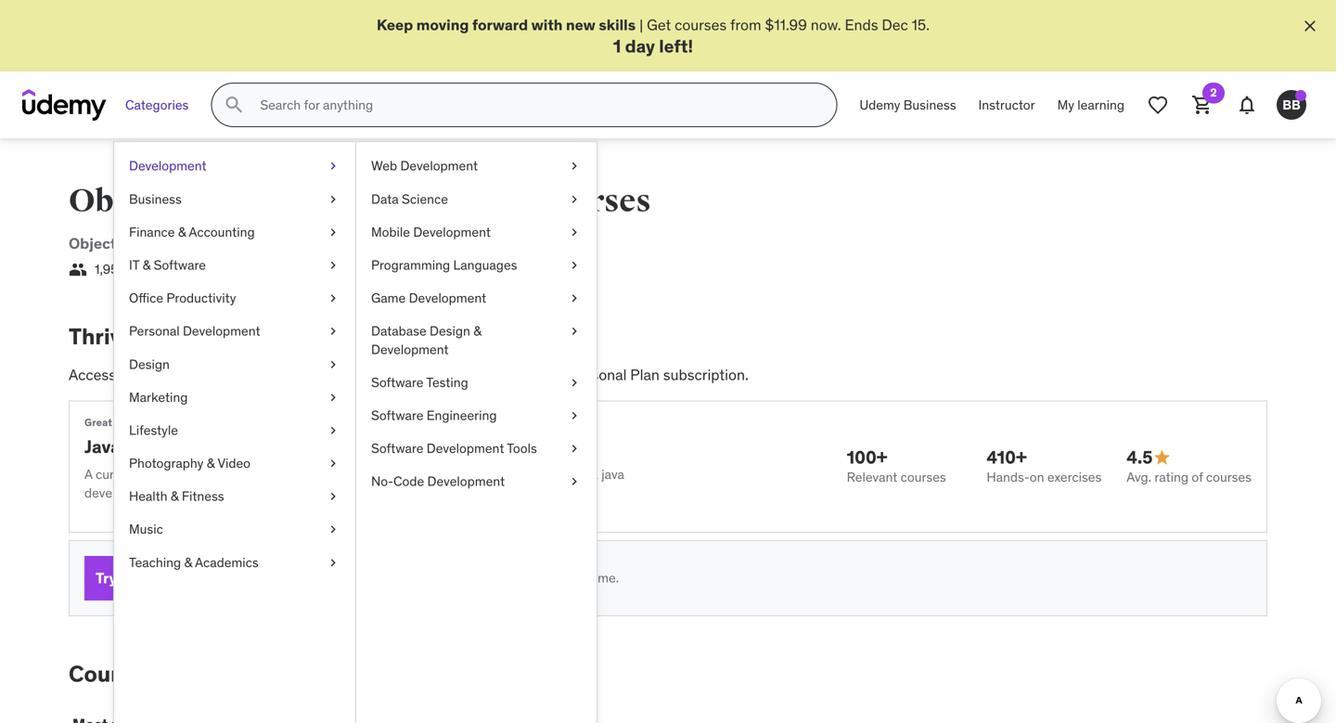 Task type: describe. For each thing, give the bounding box(es) containing it.
dec
[[882, 15, 909, 34]]

software for software engineering
[[371, 407, 424, 424]]

xsmall image for software testing
[[567, 374, 582, 392]]

try
[[96, 568, 117, 587]]

courses inside keep moving forward with new skills | get courses from $11.99 now. ends dec 15. 1 day left!
[[675, 15, 727, 34]]

1
[[614, 35, 621, 57]]

you have alerts image
[[1296, 90, 1307, 101]]

left!
[[659, 35, 694, 57]]

music link
[[114, 513, 356, 546]]

roles
[[490, 365, 522, 384]]

after
[[468, 570, 495, 586]]

1 horizontal spatial courses
[[530, 182, 651, 221]]

database design & development
[[371, 323, 482, 358]]

bb
[[1283, 96, 1301, 113]]

& for software
[[143, 257, 151, 273]]

cancel
[[527, 570, 567, 586]]

xsmall image for software development tools
[[567, 440, 582, 458]]

0 vertical spatial to
[[338, 234, 353, 253]]

xsmall image for data science
[[567, 190, 582, 208]]

my
[[1058, 96, 1075, 113]]

in
[[139, 322, 159, 350]]

curated inside great for java developers a curated collection of courses and hands-on practice exercises to help you advance as a java developer.
[[96, 466, 140, 483]]

2 vertical spatial for
[[220, 568, 240, 587]]

a
[[84, 466, 93, 483]]

object for object oriented programming relates to development it & software
[[69, 234, 116, 253]]

0 vertical spatial collection
[[131, 365, 196, 384]]

day
[[625, 35, 655, 57]]

no-code development link
[[356, 465, 597, 498]]

courses right rated
[[282, 365, 334, 384]]

exercises inside great for java developers a curated collection of courses and hands-on practice exercises to help you advance as a java developer.
[[400, 466, 454, 483]]

health & fitness
[[129, 488, 224, 505]]

15.
[[912, 15, 930, 34]]

oriented for object oriented programming relates to development it & software
[[120, 234, 182, 253]]

of left top- at the left bottom
[[199, 365, 212, 384]]

small image inside thrive in your career element
[[1153, 448, 1172, 467]]

keep moving forward with new skills | get courses from $11.99 now. ends dec 15. 1 day left!
[[377, 15, 930, 57]]

xsmall image for database design & development
[[567, 322, 582, 340]]

& for fitness
[[171, 488, 179, 505]]

on inside 410+ hands-on exercises
[[1030, 469, 1045, 485]]

demand
[[432, 365, 486, 384]]

your
[[164, 322, 210, 350]]

development down the data science
[[356, 234, 451, 253]]

xsmall image for software engineering
[[567, 407, 582, 425]]

engineering
[[427, 407, 497, 424]]

0 horizontal spatial you
[[228, 660, 266, 688]]

at
[[348, 570, 359, 586]]

1 vertical spatial business
[[129, 191, 182, 207]]

game development
[[371, 290, 487, 306]]

languages
[[454, 257, 517, 273]]

categories button
[[114, 83, 200, 127]]

1 vertical spatial it
[[129, 257, 139, 273]]

development inside 'link'
[[183, 323, 260, 339]]

photography
[[129, 455, 204, 472]]

teaching & academics
[[129, 554, 259, 571]]

my learning link
[[1047, 83, 1136, 127]]

410+
[[987, 446, 1027, 468]]

with inside keep moving forward with new skills | get courses from $11.99 now. ends dec 15. 1 day left!
[[532, 15, 563, 34]]

in-
[[414, 365, 432, 384]]

new
[[566, 15, 596, 34]]

and
[[266, 466, 288, 483]]

development inside database design & development
[[371, 341, 449, 358]]

instructor link
[[968, 83, 1047, 127]]

forward
[[472, 15, 528, 34]]

thrive in your career
[[69, 322, 283, 350]]

personal inside 'link'
[[129, 323, 180, 339]]

office
[[129, 290, 163, 306]]

data science
[[371, 191, 448, 207]]

0 vertical spatial it
[[458, 234, 471, 253]]

finance & accounting
[[129, 224, 255, 240]]

& for accounting
[[178, 224, 186, 240]]

access
[[69, 365, 116, 384]]

starting
[[298, 570, 345, 586]]

xsmall image for teaching & academics
[[326, 554, 341, 572]]

data science link
[[356, 183, 597, 216]]

software testing
[[371, 374, 469, 391]]

xsmall image for music
[[326, 521, 341, 539]]

of right the rating
[[1192, 469, 1204, 485]]

4.5
[[1127, 446, 1153, 468]]

development down 'categories' dropdown button
[[129, 158, 207, 174]]

& inside database design & development
[[474, 323, 482, 339]]

notifications image
[[1237, 94, 1259, 116]]

thrive
[[69, 322, 134, 350]]

web
[[371, 158, 397, 174]]

productivity
[[167, 290, 236, 306]]

software for software testing
[[371, 374, 424, 391]]

software up office productivity
[[154, 257, 206, 273]]

music
[[129, 521, 163, 538]]

100+
[[847, 446, 888, 468]]

close image
[[1301, 17, 1320, 35]]

& up languages
[[475, 234, 484, 253]]

courses inside great for java developers a curated collection of courses and hands-on practice exercises to help you advance as a java developer.
[[217, 466, 263, 483]]

of inside great for java developers a curated collection of courses and hands-on practice exercises to help you advance as a java developer.
[[203, 466, 214, 483]]

2 vertical spatial personal
[[120, 568, 182, 587]]

trial.
[[498, 570, 524, 586]]

programming languages
[[371, 257, 517, 273]]

oriented for object oriented programming courses
[[174, 182, 310, 221]]

wishlist image
[[1147, 94, 1170, 116]]

mobile development
[[371, 224, 491, 240]]

try personal plan for free
[[96, 568, 272, 587]]

xsmall image for programming languages
[[567, 256, 582, 274]]

mobile
[[371, 224, 410, 240]]

0 vertical spatial development link
[[114, 150, 356, 183]]

get
[[647, 15, 671, 34]]

accounting
[[189, 224, 255, 240]]

advance
[[524, 466, 572, 483]]

teaching & academics link
[[114, 546, 356, 579]]

access a collection of top-rated courses curated for in-demand roles with a personal plan subscription.
[[69, 365, 749, 384]]

relevant
[[847, 469, 898, 485]]

thrive in your career element
[[69, 322, 1268, 616]]

development up the programming languages
[[413, 224, 491, 240]]

410+ hands-on exercises
[[987, 446, 1102, 485]]

a inside great for java developers a curated collection of courses and hands-on practice exercises to help you advance as a java developer.
[[592, 466, 599, 483]]

developer.
[[84, 484, 144, 501]]

testing
[[426, 374, 469, 391]]

& for video
[[207, 455, 215, 472]]

udemy
[[860, 96, 901, 113]]

on inside great for java developers a curated collection of courses and hands-on practice exercises to help you advance as a java developer.
[[332, 466, 346, 483]]

business link
[[114, 183, 356, 216]]

for inside great for java developers a curated collection of courses and hands-on practice exercises to help you advance as a java developer.
[[115, 416, 129, 429]]

object oriented programming courses
[[69, 182, 651, 221]]

1 vertical spatial development link
[[356, 234, 451, 253]]

web development
[[371, 158, 478, 174]]

personal development
[[129, 323, 260, 339]]

xsmall image for marketing
[[326, 388, 341, 407]]

office productivity
[[129, 290, 236, 306]]

2
[[1211, 86, 1218, 100]]

with inside thrive in your career element
[[526, 365, 554, 384]]

2 link
[[1181, 83, 1225, 127]]

anytime.
[[570, 570, 619, 586]]



Task type: vqa. For each thing, say whether or not it's contained in the screenshot.
existing
no



Task type: locate. For each thing, give the bounding box(es) containing it.
0 horizontal spatial plan
[[185, 568, 217, 587]]

object up finance
[[69, 182, 168, 221]]

relates
[[286, 234, 335, 253]]

month
[[427, 570, 465, 586]]

to inside great for java developers a curated collection of courses and hands-on practice exercises to help you advance as a java developer.
[[457, 466, 469, 483]]

xsmall image inside no-code development link
[[567, 473, 582, 491]]

2 vertical spatial programming
[[371, 257, 450, 273]]

data
[[371, 191, 399, 207]]

development
[[129, 158, 207, 174], [401, 158, 478, 174], [413, 224, 491, 240], [356, 234, 451, 253], [409, 290, 487, 306], [183, 323, 260, 339], [371, 341, 449, 358], [427, 440, 504, 457], [428, 473, 505, 490]]

rated
[[244, 365, 279, 384]]

development link down the data science
[[356, 234, 451, 253]]

it up the programming languages
[[458, 234, 471, 253]]

0 vertical spatial curated
[[338, 365, 389, 384]]

1 vertical spatial for
[[115, 416, 129, 429]]

courses right relevant
[[901, 469, 947, 485]]

xsmall image for lifestyle
[[326, 421, 341, 440]]

xsmall image for personal development
[[326, 322, 341, 340]]

development link
[[114, 150, 356, 183], [356, 234, 451, 253]]

$11.99
[[765, 15, 808, 34]]

Search for anything text field
[[257, 89, 814, 121]]

1,958,817 learners
[[95, 261, 200, 278]]

0 vertical spatial with
[[532, 15, 563, 34]]

development down office productivity link
[[183, 323, 260, 339]]

& right finance
[[178, 224, 186, 240]]

with right 'roles'
[[526, 365, 554, 384]]

xsmall image inside personal development 'link'
[[326, 322, 341, 340]]

xsmall image for mobile development
[[567, 223, 582, 241]]

it & software link down accounting
[[114, 249, 356, 282]]

small image
[[69, 260, 87, 279], [1153, 448, 1172, 467]]

you right get
[[228, 660, 266, 688]]

xsmall image for photography & video
[[326, 454, 341, 473]]

1 horizontal spatial curated
[[338, 365, 389, 384]]

0 vertical spatial oriented
[[174, 182, 310, 221]]

personal development link
[[114, 315, 356, 348]]

to right relates
[[338, 234, 353, 253]]

video
[[218, 455, 251, 472]]

rating
[[1155, 469, 1189, 485]]

photography & video link
[[114, 447, 356, 480]]

design down in
[[129, 356, 170, 372]]

object up 1,958,817 on the top
[[69, 234, 116, 253]]

0 horizontal spatial business
[[129, 191, 182, 207]]

development up science
[[401, 158, 478, 174]]

software up languages
[[488, 234, 553, 253]]

exercises
[[400, 466, 454, 483], [1048, 469, 1102, 485]]

0 vertical spatial courses
[[530, 182, 651, 221]]

xsmall image for finance & accounting
[[326, 223, 341, 241]]

& left video
[[207, 455, 215, 472]]

programming up game development
[[371, 257, 450, 273]]

for left free
[[220, 568, 240, 587]]

|
[[640, 15, 644, 34]]

with
[[532, 15, 563, 34], [526, 365, 554, 384]]

xsmall image for office productivity
[[326, 289, 341, 307]]

0 horizontal spatial it
[[129, 257, 139, 273]]

1 vertical spatial oriented
[[120, 234, 182, 253]]

udemy image
[[22, 89, 107, 121]]

avg.
[[1127, 469, 1152, 485]]

1 horizontal spatial a
[[558, 365, 566, 384]]

courses left and
[[217, 466, 263, 483]]

programming down the business link
[[186, 234, 283, 253]]

keep
[[377, 15, 413, 34]]

xsmall image inside 'software development tools' link
[[567, 440, 582, 458]]

collection up marketing
[[131, 365, 196, 384]]

1 horizontal spatial small image
[[1153, 448, 1172, 467]]

a
[[120, 365, 127, 384], [558, 365, 566, 384], [592, 466, 599, 483]]

academics
[[195, 554, 259, 571]]

1 horizontal spatial on
[[1030, 469, 1045, 485]]

xsmall image inside mobile development link
[[567, 223, 582, 241]]

you inside great for java developers a curated collection of courses and hands-on practice exercises to help you advance as a java developer.
[[500, 466, 521, 483]]

2 horizontal spatial a
[[592, 466, 599, 483]]

xsmall image inside photography & video link
[[326, 454, 341, 473]]

a right 'roles'
[[558, 365, 566, 384]]

& right health
[[171, 488, 179, 505]]

0 vertical spatial plan
[[631, 365, 660, 384]]

0 horizontal spatial small image
[[69, 260, 87, 279]]

design inside design link
[[129, 356, 170, 372]]

with left new
[[532, 15, 563, 34]]

1 vertical spatial you
[[228, 660, 266, 688]]

& right teaching on the bottom
[[184, 554, 192, 571]]

0 horizontal spatial courses
[[69, 660, 155, 688]]

1 vertical spatial design
[[129, 356, 170, 372]]

submit search image
[[223, 94, 245, 116]]

code
[[394, 473, 424, 490]]

xsmall image inside data science link
[[567, 190, 582, 208]]

curated down "database"
[[338, 365, 389, 384]]

2 vertical spatial to
[[160, 660, 182, 688]]

xsmall image inside database design & development link
[[567, 322, 582, 340]]

programming for relates
[[186, 234, 283, 253]]

top-
[[215, 365, 244, 384]]

xsmall image inside design link
[[326, 355, 341, 374]]

it up office
[[129, 257, 139, 273]]

software down 'software testing'
[[371, 407, 424, 424]]

2 horizontal spatial to
[[457, 466, 469, 483]]

hands-
[[987, 469, 1030, 485]]

development down the programming languages
[[409, 290, 487, 306]]

& for academics
[[184, 554, 192, 571]]

programming languages link
[[356, 249, 597, 282]]

0 horizontal spatial on
[[332, 466, 346, 483]]

finance & accounting link
[[114, 216, 356, 249]]

courses right the rating
[[1207, 469, 1252, 485]]

1 vertical spatial to
[[457, 466, 469, 483]]

plan
[[631, 365, 660, 384], [185, 568, 217, 587]]

software up code
[[371, 440, 424, 457]]

collection inside great for java developers a curated collection of courses and hands-on practice exercises to help you advance as a java developer.
[[143, 466, 200, 483]]

0 vertical spatial design
[[430, 323, 471, 339]]

started
[[271, 660, 348, 688]]

xsmall image
[[326, 157, 341, 175], [326, 190, 341, 208], [567, 223, 582, 241], [326, 256, 341, 274], [326, 289, 341, 307], [326, 322, 341, 340], [567, 322, 582, 340], [326, 388, 341, 407], [567, 473, 582, 491], [326, 487, 341, 506], [326, 521, 341, 539]]

1 vertical spatial curated
[[96, 466, 140, 483]]

design link
[[114, 348, 356, 381]]

0 vertical spatial personal
[[129, 323, 180, 339]]

xsmall image for development
[[326, 157, 341, 175]]

now.
[[811, 15, 842, 34]]

no-code development
[[371, 473, 505, 490]]

moving
[[417, 15, 469, 34]]

xsmall image for business
[[326, 190, 341, 208]]

1 vertical spatial plan
[[185, 568, 217, 587]]

object for object oriented programming courses
[[69, 182, 168, 221]]

skills
[[599, 15, 636, 34]]

exercises left avg.
[[1048, 469, 1102, 485]]

development down 'software development tools' link
[[428, 473, 505, 490]]

of up fitness
[[203, 466, 214, 483]]

2 object from the top
[[69, 234, 116, 253]]

collection up the health & fitness
[[143, 466, 200, 483]]

1 horizontal spatial you
[[500, 466, 521, 483]]

xsmall image inside music 'link'
[[326, 521, 341, 539]]

from
[[731, 15, 762, 34]]

practice
[[349, 466, 396, 483]]

0 horizontal spatial for
[[115, 416, 129, 429]]

development down "database"
[[371, 341, 449, 358]]

small image left 1,958,817 on the top
[[69, 260, 87, 279]]

game
[[371, 290, 406, 306]]

0 horizontal spatial design
[[129, 356, 170, 372]]

xsmall image inside office productivity link
[[326, 289, 341, 307]]

database
[[371, 323, 427, 339]]

exercises down software development tools
[[400, 466, 454, 483]]

business right udemy
[[904, 96, 957, 113]]

avg. rating of courses
[[1127, 469, 1252, 485]]

java
[[84, 435, 120, 457]]

it & software
[[129, 257, 206, 273]]

0 horizontal spatial it & software link
[[114, 249, 356, 282]]

0 vertical spatial for
[[392, 365, 410, 384]]

xsmall image for design
[[326, 355, 341, 374]]

&
[[178, 224, 186, 240], [475, 234, 484, 253], [143, 257, 151, 273], [474, 323, 482, 339], [207, 455, 215, 472], [171, 488, 179, 505], [184, 554, 192, 571]]

teaching
[[129, 554, 181, 571]]

marketing
[[129, 389, 188, 406]]

java developers link
[[84, 435, 219, 457]]

1 vertical spatial small image
[[1153, 448, 1172, 467]]

$16.58
[[362, 570, 402, 586]]

object
[[69, 182, 168, 221], [69, 234, 116, 253]]

xsmall image inside teaching & academics "link"
[[326, 554, 341, 572]]

object oriented programming relates to development it & software
[[69, 234, 553, 253]]

on
[[332, 466, 346, 483], [1030, 469, 1045, 485]]

1 horizontal spatial plan
[[631, 365, 660, 384]]

xsmall image inside software testing link
[[567, 374, 582, 392]]

xsmall image for no-code development
[[567, 473, 582, 491]]

business up finance
[[129, 191, 182, 207]]

a right as
[[592, 466, 599, 483]]

1 horizontal spatial to
[[338, 234, 353, 253]]

1 horizontal spatial it
[[458, 234, 471, 253]]

xsmall image for health & fitness
[[326, 487, 341, 506]]

courses
[[675, 15, 727, 34], [282, 365, 334, 384], [217, 466, 263, 483], [901, 469, 947, 485], [1207, 469, 1252, 485]]

development up help
[[427, 440, 504, 457]]

0 vertical spatial object
[[69, 182, 168, 221]]

1 horizontal spatial for
[[220, 568, 240, 587]]

1 vertical spatial programming
[[186, 234, 283, 253]]

0 horizontal spatial curated
[[96, 466, 140, 483]]

exercises inside 410+ hands-on exercises
[[1048, 469, 1102, 485]]

it & software link up languages
[[451, 234, 553, 253]]

instructor
[[979, 96, 1036, 113]]

0 vertical spatial business
[[904, 96, 957, 113]]

0 vertical spatial you
[[500, 466, 521, 483]]

xsmall image inside health & fitness link
[[326, 487, 341, 506]]

xsmall image inside game development link
[[567, 289, 582, 307]]

hands-
[[291, 466, 332, 483]]

0 vertical spatial programming
[[315, 182, 525, 221]]

1,958,817
[[95, 261, 149, 278]]

1 vertical spatial collection
[[143, 466, 200, 483]]

to left get
[[160, 660, 182, 688]]

xsmall image for game development
[[567, 289, 582, 307]]

xsmall image for web development
[[567, 157, 582, 175]]

health
[[129, 488, 168, 505]]

xsmall image inside programming languages link
[[567, 256, 582, 274]]

starting at $16.58 per month after trial. cancel anytime.
[[298, 570, 619, 586]]

0 horizontal spatial a
[[120, 365, 127, 384]]

personal down office
[[129, 323, 180, 339]]

personal right try
[[120, 568, 182, 587]]

0 horizontal spatial exercises
[[400, 466, 454, 483]]

you right help
[[500, 466, 521, 483]]

xsmall image inside the business link
[[326, 190, 341, 208]]

software up the software engineering
[[371, 374, 424, 391]]

xsmall image inside lifestyle "link"
[[326, 421, 341, 440]]

2 horizontal spatial for
[[392, 365, 410, 384]]

1 vertical spatial courses
[[69, 660, 155, 688]]

personal right 'roles'
[[569, 365, 627, 384]]

xsmall image inside finance & accounting link
[[326, 223, 341, 241]]

for right great
[[115, 416, 129, 429]]

& inside "link"
[[184, 554, 192, 571]]

ends
[[845, 15, 879, 34]]

xsmall image inside software engineering link
[[567, 407, 582, 425]]

1 horizontal spatial it & software link
[[451, 234, 553, 253]]

finance
[[129, 224, 175, 240]]

curated up developer.
[[96, 466, 140, 483]]

1 object from the top
[[69, 182, 168, 221]]

try personal plan for free link
[[84, 556, 283, 600]]

shopping cart with 2 items image
[[1192, 94, 1214, 116]]

1 vertical spatial with
[[526, 365, 554, 384]]

personal
[[129, 323, 180, 339], [569, 365, 627, 384], [120, 568, 182, 587]]

xsmall image inside web development link
[[567, 157, 582, 175]]

design down game development
[[430, 323, 471, 339]]

help
[[472, 466, 497, 483]]

1 horizontal spatial design
[[430, 323, 471, 339]]

0 vertical spatial small image
[[69, 260, 87, 279]]

design inside database design & development
[[430, 323, 471, 339]]

& left learners
[[143, 257, 151, 273]]

design
[[430, 323, 471, 339], [129, 356, 170, 372]]

programming for courses
[[315, 182, 525, 221]]

xsmall image
[[567, 157, 582, 175], [567, 190, 582, 208], [326, 223, 341, 241], [567, 256, 582, 274], [567, 289, 582, 307], [326, 355, 341, 374], [567, 374, 582, 392], [567, 407, 582, 425], [326, 421, 341, 440], [567, 440, 582, 458], [326, 454, 341, 473], [326, 554, 341, 572]]

subscription.
[[664, 365, 749, 384]]

xsmall image for it & software
[[326, 256, 341, 274]]

my learning
[[1058, 96, 1125, 113]]

office productivity link
[[114, 282, 356, 315]]

xsmall image inside marketing link
[[326, 388, 341, 407]]

small image up the rating
[[1153, 448, 1172, 467]]

1 vertical spatial personal
[[569, 365, 627, 384]]

a right access
[[120, 365, 127, 384]]

health & fitness link
[[114, 480, 356, 513]]

of
[[199, 365, 212, 384], [203, 466, 214, 483], [1192, 469, 1204, 485]]

1 horizontal spatial business
[[904, 96, 957, 113]]

curated
[[338, 365, 389, 384], [96, 466, 140, 483]]

for left the in- on the bottom of page
[[392, 365, 410, 384]]

0 horizontal spatial to
[[160, 660, 182, 688]]

oriented up accounting
[[174, 182, 310, 221]]

oriented up 1,958,817 learners
[[120, 234, 182, 253]]

to left help
[[457, 466, 469, 483]]

1 horizontal spatial exercises
[[1048, 469, 1102, 485]]

great for java developers a curated collection of courses and hands-on practice exercises to help you advance as a java developer.
[[84, 416, 625, 501]]

career
[[215, 322, 283, 350]]

learners
[[152, 261, 200, 278]]

bb link
[[1270, 83, 1314, 127]]

science
[[402, 191, 448, 207]]

development link down submit search icon
[[114, 150, 356, 183]]

udemy business link
[[849, 83, 968, 127]]

great
[[84, 416, 112, 429]]

fitness
[[182, 488, 224, 505]]

& down game development link
[[474, 323, 482, 339]]

software for software development tools
[[371, 440, 424, 457]]

programming up the mobile development
[[315, 182, 525, 221]]

learning
[[1078, 96, 1125, 113]]

1 vertical spatial object
[[69, 234, 116, 253]]

courses up left!
[[675, 15, 727, 34]]

courses inside "100+ relevant courses"
[[901, 469, 947, 485]]



